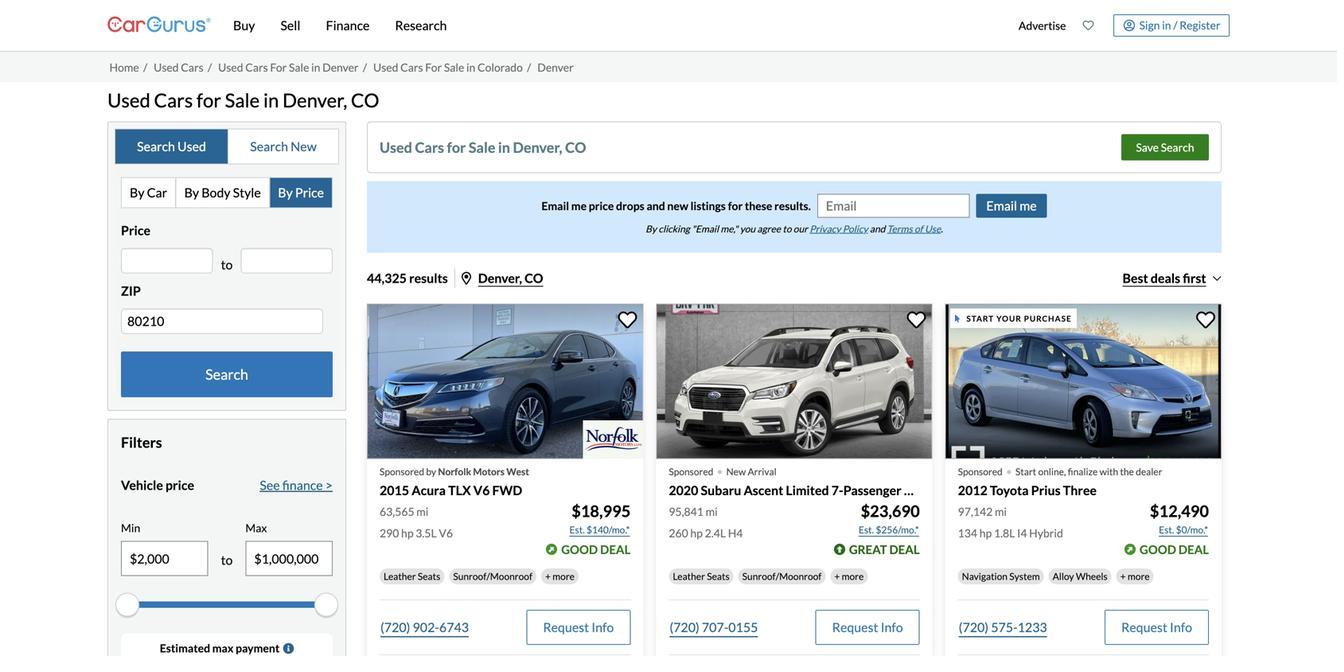 Task type: vqa. For each thing, say whether or not it's contained in the screenshot.
on
no



Task type: describe. For each thing, give the bounding box(es) containing it.
min
[[121, 521, 140, 534]]

research button
[[382, 0, 460, 51]]

used cars link
[[154, 60, 204, 74]]

1 vertical spatial to
[[221, 257, 233, 272]]

terms
[[887, 223, 913, 234]]

sponsored · new arrival 2020 subaru ascent limited 7-passenger awd
[[669, 456, 935, 498]]

0 horizontal spatial used cars for sale in denver, co
[[107, 89, 379, 111]]

0 horizontal spatial start
[[967, 314, 994, 323]]

2020
[[669, 483, 699, 498]]

2.4l
[[705, 526, 726, 540]]

95,841 mi 260 hp 2.4l h4
[[669, 505, 743, 540]]

search new tab
[[229, 129, 338, 164]]

est. for $23,690
[[859, 524, 874, 535]]

finalize
[[1068, 466, 1098, 477]]

0 vertical spatial price
[[589, 199, 614, 212]]

2 vertical spatial for
[[728, 199, 743, 212]]

1 horizontal spatial co
[[525, 270, 543, 286]]

sign in / register menu item
[[1103, 14, 1230, 37]]

norfolk
[[438, 466, 471, 477]]

toyota
[[990, 483, 1029, 498]]

by for by price
[[278, 185, 293, 200]]

seats for ·
[[707, 570, 730, 582]]

44,325 results
[[367, 270, 448, 286]]

used inside tab
[[178, 138, 206, 154]]

save search button
[[1122, 134, 1209, 160]]

est. $256/mo.* button
[[858, 522, 920, 538]]

tab list containing search used
[[115, 128, 339, 164]]

info for $12,490
[[1170, 619, 1193, 635]]

email for email me price drops and new listings for these results.
[[542, 199, 569, 212]]

search for search new
[[250, 138, 288, 154]]

1 for from the left
[[270, 60, 287, 74]]

sign
[[1140, 18, 1160, 32]]

63,565
[[380, 505, 414, 518]]

subaru
[[701, 483, 741, 498]]

good for norfolk motors west
[[561, 542, 598, 556]]

by left clicking on the top
[[646, 223, 657, 234]]

97,142
[[958, 505, 993, 518]]

search new
[[250, 138, 317, 154]]

start inside sponsored · start online, finalize with the dealer 2012 toyota prius three
[[1016, 466, 1037, 477]]

707-
[[702, 619, 729, 635]]

0 vertical spatial denver,
[[283, 89, 347, 111]]

mi for $18,995
[[417, 505, 429, 518]]

by clicking "email me," you agree to our privacy policy and terms of use .
[[646, 223, 943, 234]]

(720) 707-0155
[[670, 619, 758, 635]]

results
[[409, 270, 448, 286]]

sign in / register
[[1140, 18, 1221, 32]]

advertise
[[1019, 19, 1066, 32]]

leather seats for ·
[[673, 570, 730, 582]]

see finance > link
[[260, 476, 333, 495]]

by body style
[[184, 185, 261, 200]]

Max text field
[[246, 542, 332, 575]]

tab list containing by car
[[121, 177, 333, 208]]

260
[[669, 526, 688, 540]]

zip
[[121, 283, 141, 298]]

save
[[1136, 140, 1159, 154]]

style
[[233, 185, 261, 200]]

see
[[260, 477, 280, 493]]

(720) for $12,490
[[959, 619, 989, 635]]

online,
[[1039, 466, 1066, 477]]

request info button for $18,995
[[526, 610, 631, 645]]

results.
[[775, 199, 811, 212]]

est. $140/mo.* button
[[569, 522, 631, 538]]

sell
[[281, 18, 301, 33]]

1 vertical spatial and
[[870, 223, 886, 234]]

good for ·
[[1140, 542, 1177, 556]]

134
[[958, 526, 978, 540]]

wheels
[[1076, 570, 1108, 582]]

body
[[202, 185, 231, 200]]

use
[[925, 223, 941, 234]]

alloy wheels
[[1053, 570, 1108, 582]]

leather for by
[[384, 570, 416, 582]]

awd
[[904, 483, 935, 498]]

0 vertical spatial and
[[647, 199, 665, 212]]

you
[[740, 223, 756, 234]]

me,"
[[721, 223, 738, 234]]

2015
[[380, 483, 409, 498]]

search right save
[[1161, 140, 1195, 154]]

0 vertical spatial co
[[351, 89, 379, 111]]

save search
[[1136, 140, 1195, 154]]

limited
[[786, 483, 829, 498]]

search button
[[121, 351, 333, 397]]

Price number field
[[121, 248, 213, 273]]

sponsored by norfolk motors west 2015 acura tlx v6 fwd
[[380, 466, 529, 498]]

buy
[[233, 18, 255, 33]]

by price
[[278, 185, 324, 200]]

sunroof/moonroof for norfolk motors west
[[453, 570, 533, 582]]

listings
[[691, 199, 726, 212]]

v6 inside sponsored by norfolk motors west 2015 acura tlx v6 fwd
[[474, 483, 490, 498]]

+ for $12,490
[[1121, 570, 1126, 582]]

/ down finance popup button
[[363, 60, 367, 74]]

+ more for $23,690
[[835, 570, 864, 582]]

user icon image
[[1124, 20, 1135, 31]]

sunroof/moonroof for ·
[[743, 570, 822, 582]]

by for by body style
[[184, 185, 199, 200]]

1 vertical spatial denver,
[[513, 138, 563, 156]]

seats for by
[[418, 570, 441, 582]]

denver, co
[[478, 270, 543, 286]]

me for email me price drops and new listings for these results.
[[571, 199, 587, 212]]

price inside tab
[[295, 185, 324, 200]]

finance
[[326, 18, 370, 33]]

email me price drops and new listings for these results.
[[542, 199, 811, 212]]

Email email field
[[818, 194, 969, 217]]

advertise link
[[1011, 3, 1075, 48]]

by
[[426, 466, 436, 477]]

clicking
[[659, 223, 690, 234]]

hp for $23,690
[[691, 526, 703, 540]]

our
[[794, 223, 808, 234]]

deal for $18,995
[[600, 542, 631, 556]]

2012
[[958, 483, 988, 498]]

est. for $18,995
[[570, 524, 585, 535]]

(720) 575-1233
[[959, 619, 1047, 635]]

ascent
[[744, 483, 784, 498]]

cargurus logo homepage link link
[[107, 3, 211, 48]]

Min text field
[[122, 542, 207, 575]]

sell button
[[268, 0, 313, 51]]

saved cars image
[[1083, 20, 1094, 31]]

passenger
[[844, 483, 902, 498]]

denver, co button
[[462, 270, 543, 286]]

/ right used cars "link"
[[208, 60, 212, 74]]

gray 2015 acura tlx v6 fwd sedan front-wheel drive 9-speed automatic image
[[367, 304, 644, 459]]

home
[[109, 60, 139, 74]]

arrival
[[748, 466, 777, 477]]

start your purchase
[[967, 314, 1072, 323]]

+ more for $12,490
[[1121, 570, 1150, 582]]

silver 2012 toyota prius three hatchback front-wheel drive continuously variable transmission image
[[946, 304, 1222, 459]]

/ right colorado
[[527, 60, 531, 74]]

2 denver from the left
[[538, 60, 574, 74]]

new inside tab
[[291, 138, 317, 154]]

mi for $12,490
[[995, 505, 1007, 518]]

6743
[[439, 619, 469, 635]]

3.5l
[[416, 526, 437, 540]]

· for $12,490
[[1006, 456, 1013, 485]]

west
[[507, 466, 529, 477]]

good deal for norfolk motors west
[[561, 542, 631, 556]]



Task type: locate. For each thing, give the bounding box(es) containing it.
more down est. $140/mo.* button
[[553, 570, 575, 582]]

search up car
[[137, 138, 175, 154]]

with
[[1100, 466, 1119, 477]]

new up by price
[[291, 138, 317, 154]]

request info button for $12,490
[[1105, 610, 1209, 645]]

/
[[1174, 18, 1178, 32], [143, 60, 147, 74], [208, 60, 212, 74], [363, 60, 367, 74], [527, 60, 531, 74]]

0 horizontal spatial sunroof/moonroof
[[453, 570, 533, 582]]

buy button
[[221, 0, 268, 51]]

· for $23,690
[[717, 456, 723, 485]]

deal down $0/mo.*
[[1179, 542, 1209, 556]]

$0/mo.*
[[1176, 524, 1209, 535]]

2 sunroof/moonroof from the left
[[743, 570, 822, 582]]

cargurus logo homepage link image
[[107, 3, 211, 48]]

0 vertical spatial to
[[783, 223, 792, 234]]

1 horizontal spatial denver
[[538, 60, 574, 74]]

1 hp from the left
[[401, 526, 414, 540]]

1 leather from the left
[[384, 570, 416, 582]]

0 horizontal spatial more
[[553, 570, 575, 582]]

2 horizontal spatial co
[[565, 138, 586, 156]]

mouse pointer image
[[955, 314, 960, 322]]

1 leather seats from the left
[[384, 570, 441, 582]]

to
[[783, 223, 792, 234], [221, 257, 233, 272], [221, 552, 233, 568]]

leather down 290
[[384, 570, 416, 582]]

3 request from the left
[[1122, 619, 1168, 635]]

by body style tab
[[176, 178, 270, 207]]

mi up 3.5l
[[417, 505, 429, 518]]

· inside sponsored · new arrival 2020 subaru ascent limited 7-passenger awd
[[717, 456, 723, 485]]

97,142 mi 134 hp 1.8l i4 hybrid
[[958, 505, 1063, 540]]

2 vertical spatial co
[[525, 270, 543, 286]]

2 horizontal spatial request
[[1122, 619, 1168, 635]]

1 horizontal spatial me
[[1020, 198, 1037, 213]]

est. inside the $18,995 est. $140/mo.*
[[570, 524, 585, 535]]

3 + from the left
[[1121, 570, 1126, 582]]

3 hp from the left
[[980, 526, 992, 540]]

+ more down "great"
[[835, 570, 864, 582]]

1 horizontal spatial leather
[[673, 570, 705, 582]]

1 horizontal spatial request info button
[[816, 610, 920, 645]]

mi up 1.8l
[[995, 505, 1007, 518]]

Enter maximum price number field
[[241, 248, 333, 273]]

1 + more from the left
[[545, 570, 575, 582]]

1 horizontal spatial used cars for sale in denver, co
[[380, 138, 586, 156]]

mi for $23,690
[[706, 505, 718, 518]]

0 horizontal spatial info
[[592, 619, 614, 635]]

(720) left 902-
[[381, 619, 410, 635]]

2 horizontal spatial for
[[728, 199, 743, 212]]

0 horizontal spatial request info
[[543, 619, 614, 635]]

leather down "260"
[[673, 570, 705, 582]]

· right 2012
[[1006, 456, 1013, 485]]

request for $18,995
[[543, 619, 589, 635]]

to left our
[[783, 223, 792, 234]]

in inside menu item
[[1162, 18, 1171, 32]]

0 horizontal spatial request info button
[[526, 610, 631, 645]]

0 horizontal spatial for
[[197, 89, 221, 111]]

1 request from the left
[[543, 619, 589, 635]]

sponsored inside sponsored by norfolk motors west 2015 acura tlx v6 fwd
[[380, 466, 424, 477]]

2 seats from the left
[[707, 570, 730, 582]]

2 hp from the left
[[691, 526, 703, 540]]

est. down $12,490
[[1159, 524, 1175, 535]]

1 + from the left
[[545, 570, 551, 582]]

0 horizontal spatial + more
[[545, 570, 575, 582]]

1 horizontal spatial hp
[[691, 526, 703, 540]]

1 horizontal spatial more
[[842, 570, 864, 582]]

h4
[[728, 526, 743, 540]]

2 request info button from the left
[[816, 610, 920, 645]]

request info for $18,995
[[543, 619, 614, 635]]

deal for $23,690
[[890, 542, 920, 556]]

0 vertical spatial price
[[295, 185, 324, 200]]

sponsored for $23,690
[[669, 466, 714, 477]]

/ inside menu item
[[1174, 18, 1178, 32]]

0 horizontal spatial +
[[545, 570, 551, 582]]

good down est. $0/mo.* 'button'
[[1140, 542, 1177, 556]]

1 more from the left
[[553, 570, 575, 582]]

2 + from the left
[[835, 570, 840, 582]]

more down "great"
[[842, 570, 864, 582]]

$256/mo.*
[[876, 524, 919, 535]]

great
[[849, 542, 887, 556]]

0 horizontal spatial price
[[166, 477, 194, 493]]

email me
[[987, 198, 1037, 213]]

seats down 3.5l
[[418, 570, 441, 582]]

"email
[[692, 223, 719, 234]]

3 request info button from the left
[[1105, 610, 1209, 645]]

1 horizontal spatial sunroof/moonroof
[[743, 570, 822, 582]]

0 horizontal spatial deal
[[600, 542, 631, 556]]

v6 right 3.5l
[[439, 526, 453, 540]]

1 horizontal spatial + more
[[835, 570, 864, 582]]

0 horizontal spatial ·
[[717, 456, 723, 485]]

+ for $18,995
[[545, 570, 551, 582]]

cars
[[181, 60, 204, 74], [245, 60, 268, 74], [401, 60, 423, 74], [154, 89, 193, 111], [415, 138, 444, 156]]

by left the body
[[184, 185, 199, 200]]

2 horizontal spatial deal
[[1179, 542, 1209, 556]]

(720) for $23,690
[[670, 619, 700, 635]]

denver right colorado
[[538, 60, 574, 74]]

2 est. from the left
[[859, 524, 874, 535]]

2 + more from the left
[[835, 570, 864, 582]]

+ more for $18,995
[[545, 570, 575, 582]]

price down search new tab
[[295, 185, 324, 200]]

search used tab
[[115, 129, 229, 164]]

0 vertical spatial start
[[967, 314, 994, 323]]

finance
[[282, 477, 323, 493]]

2 horizontal spatial (720)
[[959, 619, 989, 635]]

used cars for sale in denver link
[[218, 60, 359, 74]]

(720) for $18,995
[[381, 619, 410, 635]]

in
[[1162, 18, 1171, 32], [311, 60, 320, 74], [467, 60, 476, 74], [263, 89, 279, 111], [498, 138, 510, 156]]

1 horizontal spatial +
[[835, 570, 840, 582]]

me
[[1020, 198, 1037, 213], [571, 199, 587, 212]]

system
[[1010, 570, 1040, 582]]

to up zip phone field
[[221, 257, 233, 272]]

search up the style
[[250, 138, 288, 154]]

vehicle
[[121, 477, 163, 493]]

(720) 575-1233 button
[[958, 610, 1048, 645]]

575-
[[991, 619, 1018, 635]]

2 vertical spatial denver,
[[478, 270, 522, 286]]

.
[[941, 223, 943, 234]]

2 (720) from the left
[[670, 619, 700, 635]]

2 horizontal spatial request info button
[[1105, 610, 1209, 645]]

car
[[147, 185, 167, 200]]

+ more right wheels
[[1121, 570, 1150, 582]]

1 vertical spatial used cars for sale in denver, co
[[380, 138, 586, 156]]

(720) left 707-
[[670, 619, 700, 635]]

more right wheels
[[1128, 570, 1150, 582]]

hp
[[401, 526, 414, 540], [691, 526, 703, 540], [980, 526, 992, 540]]

0 horizontal spatial me
[[571, 199, 587, 212]]

v6 inside 63,565 mi 290 hp 3.5l v6
[[439, 526, 453, 540]]

2 good from the left
[[1140, 542, 1177, 556]]

1 horizontal spatial good
[[1140, 542, 1177, 556]]

3 mi from the left
[[995, 505, 1007, 518]]

good down est. $140/mo.* button
[[561, 542, 598, 556]]

request for $12,490
[[1122, 619, 1168, 635]]

0 horizontal spatial sponsored
[[380, 466, 424, 477]]

for down the research dropdown button
[[425, 60, 442, 74]]

0 horizontal spatial seats
[[418, 570, 441, 582]]

price left drops
[[589, 199, 614, 212]]

0 horizontal spatial leather
[[384, 570, 416, 582]]

2 leather from the left
[[673, 570, 705, 582]]

leather seats down 2.4l
[[673, 570, 730, 582]]

sponsored
[[380, 466, 424, 477], [669, 466, 714, 477], [958, 466, 1003, 477]]

2 info from the left
[[881, 619, 903, 635]]

home / used cars / used cars for sale in denver / used cars for sale in colorado / denver
[[109, 60, 574, 74]]

2 horizontal spatial more
[[1128, 570, 1150, 582]]

1 horizontal spatial price
[[589, 199, 614, 212]]

1 horizontal spatial ·
[[1006, 456, 1013, 485]]

0 horizontal spatial denver
[[323, 60, 359, 74]]

menu bar
[[211, 0, 1011, 51]]

v6
[[474, 483, 490, 498], [439, 526, 453, 540]]

3 deal from the left
[[1179, 542, 1209, 556]]

1 vertical spatial new
[[727, 466, 746, 477]]

1 horizontal spatial est.
[[859, 524, 874, 535]]

start
[[967, 314, 994, 323], [1016, 466, 1037, 477]]

2 horizontal spatial + more
[[1121, 570, 1150, 582]]

1 horizontal spatial info
[[881, 619, 903, 635]]

used cars for sale in denver, co
[[107, 89, 379, 111], [380, 138, 586, 156]]

by inside "tab"
[[184, 185, 199, 200]]

est. for $12,490
[[1159, 524, 1175, 535]]

1 deal from the left
[[600, 542, 631, 556]]

2 deal from the left
[[890, 542, 920, 556]]

2 more from the left
[[842, 570, 864, 582]]

v6 down motors
[[474, 483, 490, 498]]

0 horizontal spatial request
[[543, 619, 589, 635]]

sponsored up 2012
[[958, 466, 1003, 477]]

hp right 134
[[980, 526, 992, 540]]

menu containing sign in / register
[[1011, 3, 1230, 48]]

>
[[325, 477, 333, 493]]

finance button
[[313, 0, 382, 51]]

1 vertical spatial start
[[1016, 466, 1037, 477]]

research
[[395, 18, 447, 33]]

est. down $18,995
[[570, 524, 585, 535]]

0155
[[729, 619, 758, 635]]

1 denver from the left
[[323, 60, 359, 74]]

1 · from the left
[[717, 456, 723, 485]]

price right vehicle in the left bottom of the page
[[166, 477, 194, 493]]

sunroof/moonroof up 6743
[[453, 570, 533, 582]]

1 horizontal spatial deal
[[890, 542, 920, 556]]

search
[[137, 138, 175, 154], [250, 138, 288, 154], [1161, 140, 1195, 154], [205, 366, 248, 383]]

3 est. from the left
[[1159, 524, 1175, 535]]

info circle image
[[283, 643, 294, 654]]

mi
[[417, 505, 429, 518], [706, 505, 718, 518], [995, 505, 1007, 518]]

+ more
[[545, 570, 575, 582], [835, 570, 864, 582], [1121, 570, 1150, 582]]

leather
[[384, 570, 416, 582], [673, 570, 705, 582]]

map marker alt image
[[462, 272, 471, 284]]

more for $18,995
[[553, 570, 575, 582]]

1 horizontal spatial leather seats
[[673, 570, 730, 582]]

0 horizontal spatial est.
[[570, 524, 585, 535]]

1.8l
[[994, 526, 1015, 540]]

email inside button
[[987, 198, 1017, 213]]

your
[[997, 314, 1022, 323]]

tab list
[[115, 128, 339, 164], [121, 177, 333, 208]]

3 info from the left
[[1170, 619, 1193, 635]]

2 horizontal spatial sponsored
[[958, 466, 1003, 477]]

+ for $23,690
[[835, 570, 840, 582]]

/ right home
[[143, 60, 147, 74]]

0 horizontal spatial good deal
[[561, 542, 631, 556]]

2 sponsored from the left
[[669, 466, 714, 477]]

by price tab
[[270, 178, 332, 207]]

sponsored inside sponsored · new arrival 2020 subaru ascent limited 7-passenger awd
[[669, 466, 714, 477]]

3 (720) from the left
[[959, 619, 989, 635]]

1 horizontal spatial seats
[[707, 570, 730, 582]]

1 est. from the left
[[570, 524, 585, 535]]

used cars for sale in colorado link
[[373, 60, 523, 74]]

i4
[[1017, 526, 1027, 540]]

start right mouse pointer image
[[967, 314, 994, 323]]

colorado
[[478, 60, 523, 74]]

hp for $12,490
[[980, 526, 992, 540]]

1 sponsored from the left
[[380, 466, 424, 477]]

deal down $256/mo.*
[[890, 542, 920, 556]]

new up subaru
[[727, 466, 746, 477]]

1 horizontal spatial for
[[447, 138, 466, 156]]

$18,995 est. $140/mo.*
[[570, 501, 631, 535]]

2 horizontal spatial +
[[1121, 570, 1126, 582]]

search for search
[[205, 366, 248, 383]]

1 horizontal spatial v6
[[474, 483, 490, 498]]

3 request info from the left
[[1122, 619, 1193, 635]]

1 horizontal spatial price
[[295, 185, 324, 200]]

1 vertical spatial co
[[565, 138, 586, 156]]

acura
[[412, 483, 446, 498]]

mi up 2.4l
[[706, 505, 718, 518]]

1 good from the left
[[561, 542, 598, 556]]

2 horizontal spatial hp
[[980, 526, 992, 540]]

and left new on the top of page
[[647, 199, 665, 212]]

request info button
[[526, 610, 631, 645], [816, 610, 920, 645], [1105, 610, 1209, 645]]

price down by car
[[121, 222, 151, 238]]

· inside sponsored · start online, finalize with the dealer 2012 toyota prius three
[[1006, 456, 1013, 485]]

0 vertical spatial for
[[197, 89, 221, 111]]

good
[[561, 542, 598, 556], [1140, 542, 1177, 556]]

mi inside 97,142 mi 134 hp 1.8l i4 hybrid
[[995, 505, 1007, 518]]

hp right "260"
[[691, 526, 703, 540]]

more for $12,490
[[1128, 570, 1150, 582]]

1 vertical spatial price
[[166, 477, 194, 493]]

ZIP telephone field
[[121, 308, 323, 334]]

email
[[987, 198, 1017, 213], [542, 199, 569, 212]]

hp inside 95,841 mi 260 hp 2.4l h4
[[691, 526, 703, 540]]

me for email me
[[1020, 198, 1037, 213]]

to left max 'text field'
[[221, 552, 233, 568]]

leather seats
[[384, 570, 441, 582], [673, 570, 730, 582]]

2 good deal from the left
[[1140, 542, 1209, 556]]

tlx
[[448, 483, 471, 498]]

payment
[[236, 641, 280, 655]]

sponsored · start online, finalize with the dealer 2012 toyota prius three
[[958, 456, 1163, 498]]

sponsored up 2015 in the left of the page
[[380, 466, 424, 477]]

denver,
[[283, 89, 347, 111], [513, 138, 563, 156], [478, 270, 522, 286]]

0 vertical spatial v6
[[474, 483, 490, 498]]

0 vertical spatial new
[[291, 138, 317, 154]]

menu bar containing buy
[[211, 0, 1011, 51]]

for
[[270, 60, 287, 74], [425, 60, 442, 74]]

crystal white pearl 2020 subaru ascent limited 7-passenger awd suv / crossover all-wheel drive automatic image
[[656, 304, 933, 459]]

3 more from the left
[[1128, 570, 1150, 582]]

1 good deal from the left
[[561, 542, 631, 556]]

denver down finance popup button
[[323, 60, 359, 74]]

alloy
[[1053, 570, 1074, 582]]

0 horizontal spatial email
[[542, 199, 569, 212]]

dealer
[[1136, 466, 1163, 477]]

norfolk motors west image
[[583, 420, 644, 459]]

request info button for $23,690
[[816, 610, 920, 645]]

0 horizontal spatial good
[[561, 542, 598, 556]]

purchase
[[1024, 314, 1072, 323]]

0 horizontal spatial hp
[[401, 526, 414, 540]]

0 horizontal spatial (720)
[[381, 619, 410, 635]]

$12,490
[[1150, 501, 1209, 521]]

1 horizontal spatial good deal
[[1140, 542, 1209, 556]]

0 horizontal spatial new
[[291, 138, 317, 154]]

search down zip phone field
[[205, 366, 248, 383]]

see finance >
[[260, 477, 333, 493]]

new
[[291, 138, 317, 154], [727, 466, 746, 477]]

hp inside 63,565 mi 290 hp 3.5l v6
[[401, 526, 414, 540]]

leather seats for by
[[384, 570, 441, 582]]

2 horizontal spatial request info
[[1122, 619, 1193, 635]]

0 horizontal spatial price
[[121, 222, 151, 238]]

seats down 2.4l
[[707, 570, 730, 582]]

more for $23,690
[[842, 570, 864, 582]]

for down sell popup button
[[270, 60, 287, 74]]

(720) 902-6743 button
[[380, 610, 470, 645]]

1 mi from the left
[[417, 505, 429, 518]]

0 horizontal spatial and
[[647, 199, 665, 212]]

good deal for ·
[[1140, 542, 1209, 556]]

info for $23,690
[[881, 619, 903, 635]]

0 horizontal spatial mi
[[417, 505, 429, 518]]

good deal down est. $0/mo.* 'button'
[[1140, 542, 1209, 556]]

sunroof/moonroof down h4
[[743, 570, 822, 582]]

deal for $12,490
[[1179, 542, 1209, 556]]

+
[[545, 570, 551, 582], [835, 570, 840, 582], [1121, 570, 1126, 582]]

0 horizontal spatial v6
[[439, 526, 453, 540]]

2 request from the left
[[832, 619, 879, 635]]

of
[[915, 223, 923, 234]]

hp right 290
[[401, 526, 414, 540]]

and
[[647, 199, 665, 212], [870, 223, 886, 234]]

2 for from the left
[[425, 60, 442, 74]]

1 horizontal spatial sponsored
[[669, 466, 714, 477]]

search for search used
[[137, 138, 175, 154]]

by for by car
[[130, 185, 145, 200]]

request for $23,690
[[832, 619, 879, 635]]

new inside sponsored · new arrival 2020 subaru ascent limited 7-passenger awd
[[727, 466, 746, 477]]

est. inside $12,490 est. $0/mo.*
[[1159, 524, 1175, 535]]

(720) left 575-
[[959, 619, 989, 635]]

home link
[[109, 60, 139, 74]]

mi inside 63,565 mi 290 hp 3.5l v6
[[417, 505, 429, 518]]

1 seats from the left
[[418, 570, 441, 582]]

1 info from the left
[[592, 619, 614, 635]]

sign in / register link
[[1114, 14, 1230, 37]]

sponsored up the 2020
[[669, 466, 714, 477]]

menu
[[1011, 3, 1230, 48]]

0 horizontal spatial leather seats
[[384, 570, 441, 582]]

290
[[380, 526, 399, 540]]

1 horizontal spatial for
[[425, 60, 442, 74]]

2 request info from the left
[[832, 619, 903, 635]]

request info for $23,690
[[832, 619, 903, 635]]

email for email me
[[987, 198, 1017, 213]]

terms of use link
[[887, 223, 941, 234]]

start up toyota
[[1016, 466, 1037, 477]]

est. inside $23,690 est. $256/mo.*
[[859, 524, 874, 535]]

1 horizontal spatial (720)
[[670, 619, 700, 635]]

by car tab
[[122, 178, 176, 207]]

me inside the email me button
[[1020, 198, 1037, 213]]

denver
[[323, 60, 359, 74], [538, 60, 574, 74]]

max
[[212, 641, 234, 655]]

1 vertical spatial price
[[121, 222, 151, 238]]

2 horizontal spatial info
[[1170, 619, 1193, 635]]

0 vertical spatial used cars for sale in denver, co
[[107, 89, 379, 111]]

email me button
[[976, 194, 1047, 218]]

est. up "great"
[[859, 524, 874, 535]]

hp inside 97,142 mi 134 hp 1.8l i4 hybrid
[[980, 526, 992, 540]]

95,841
[[669, 505, 704, 518]]

good deal down est. $140/mo.* button
[[561, 542, 631, 556]]

1 horizontal spatial email
[[987, 198, 1017, 213]]

navigation system
[[962, 570, 1040, 582]]

1 request info button from the left
[[526, 610, 631, 645]]

the
[[1120, 466, 1134, 477]]

2 · from the left
[[1006, 456, 1013, 485]]

1 (720) from the left
[[381, 619, 410, 635]]

1 horizontal spatial start
[[1016, 466, 1037, 477]]

by right the style
[[278, 185, 293, 200]]

3 sponsored from the left
[[958, 466, 1003, 477]]

privacy policy link
[[810, 223, 868, 234]]

1 vertical spatial for
[[447, 138, 466, 156]]

(720) inside button
[[670, 619, 700, 635]]

2 horizontal spatial est.
[[1159, 524, 1175, 535]]

· right the 2020
[[717, 456, 723, 485]]

sponsored inside sponsored · start online, finalize with the dealer 2012 toyota prius three
[[958, 466, 1003, 477]]

2 vertical spatial to
[[221, 552, 233, 568]]

1 horizontal spatial request
[[832, 619, 879, 635]]

(720) 902-6743
[[381, 619, 469, 635]]

motors
[[473, 466, 505, 477]]

sponsored for $12,490
[[958, 466, 1003, 477]]

63,565 mi 290 hp 3.5l v6
[[380, 505, 453, 540]]

leather seats down 3.5l
[[384, 570, 441, 582]]

three
[[1063, 483, 1097, 498]]

deal down $140/mo.*
[[600, 542, 631, 556]]

1 horizontal spatial request info
[[832, 619, 903, 635]]

/ left register
[[1174, 18, 1178, 32]]

prius
[[1031, 483, 1061, 498]]

and right policy
[[870, 223, 886, 234]]

1 request info from the left
[[543, 619, 614, 635]]

request info for $12,490
[[1122, 619, 1193, 635]]

sponsored for $18,995
[[380, 466, 424, 477]]

leather for ·
[[673, 570, 705, 582]]

2 leather seats from the left
[[673, 570, 730, 582]]

1 horizontal spatial and
[[870, 223, 886, 234]]

2 mi from the left
[[706, 505, 718, 518]]

info for $18,995
[[592, 619, 614, 635]]

+ more down est. $140/mo.* button
[[545, 570, 575, 582]]

3 + more from the left
[[1121, 570, 1150, 582]]

hp for $18,995
[[401, 526, 414, 540]]

new
[[667, 199, 689, 212]]

great deal
[[849, 542, 920, 556]]

mi inside 95,841 mi 260 hp 2.4l h4
[[706, 505, 718, 518]]

by left car
[[130, 185, 145, 200]]

sunroof/moonroof
[[453, 570, 533, 582], [743, 570, 822, 582]]

1 sunroof/moonroof from the left
[[453, 570, 533, 582]]

2 horizontal spatial mi
[[995, 505, 1007, 518]]



